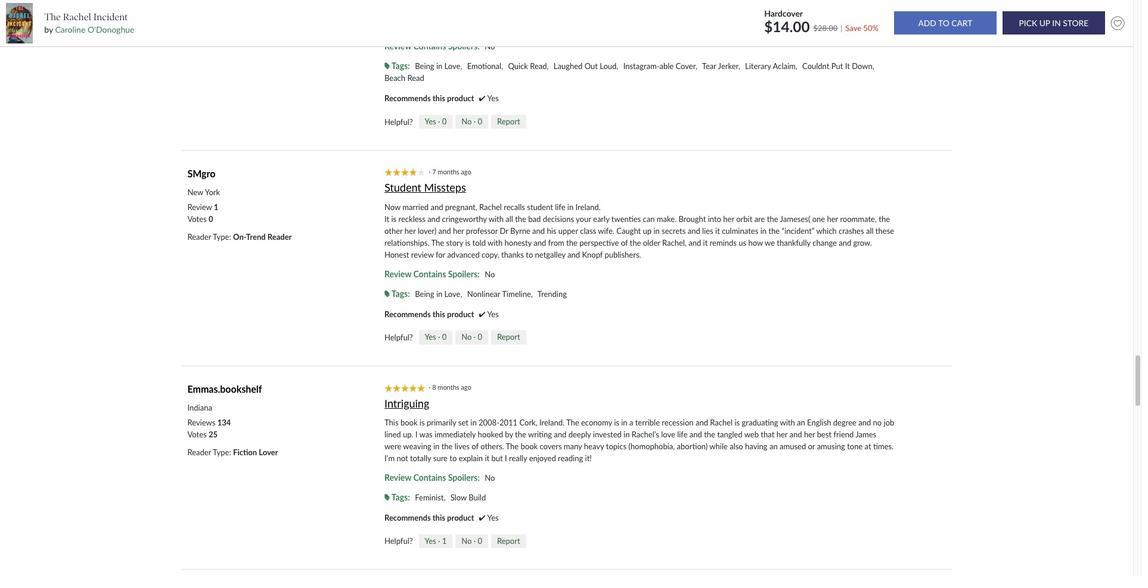 Task type: describe. For each thing, give the bounding box(es) containing it.
review contains spoilers: no for student missteps
[[384, 269, 495, 279]]

longer.
[[429, 10, 452, 20]]

captures
[[562, 10, 591, 20]]

in right up
[[654, 226, 660, 236]]

smgro
[[187, 168, 215, 179]]

emmas.bookshelf button
[[187, 384, 262, 395]]

job
[[884, 418, 894, 428]]

now
[[384, 202, 401, 212]]

0 down emotional,
[[478, 117, 482, 126]]

and left knopf
[[567, 250, 580, 260]]

in up now
[[856, 0, 862, 8]]

of inside now married and pregnant, rachel recalls student life in ireland. it is reckless and cringeworthy with all the bad decisions your early twenties can make. brought into her orbit are the jameses( one her roommate, the other her lover) and her professor dr byrne and his upper class wife. caught up in secrets and lies it culminates in the "incident" which crashes all these relationships. the story is told with honesty and from the perspective of the older rachel, and it reminds us how we thankfully change and grow. honest review for advanced copy, thanks to netgalley and knopf publishers.
[[621, 238, 628, 248]]

0 vertical spatial an
[[797, 418, 805, 428]]

and right 'rachel,' on the right
[[689, 238, 701, 248]]

topics
[[606, 442, 626, 452]]

the left world. at the top right of page
[[718, 10, 729, 20]]

one inside the rachel incident was one of my favorite reads from 2023. i tore through this in two sittings and my only wish is that i could have stayed in that world a little longer. caroline o'donoghue brilliantly captures the messiness of finding your way in the world. whether you are in yours 20s now or reflecting on that time in your life, these characters will speak to you.
[[468, 0, 481, 8]]

the down upper
[[566, 238, 577, 248]]

tags: for # tags: feminist, slow build
[[391, 493, 410, 503]]

o'donoghue
[[88, 25, 134, 35]]

on
[[419, 22, 427, 32]]

friend
[[834, 430, 854, 440]]

tore
[[597, 0, 611, 8]]

only
[[732, 0, 746, 8]]

recommends this product ✔ yes for intriguing
[[384, 514, 499, 523]]

early
[[593, 214, 610, 224]]

1 product from the top
[[447, 94, 474, 103]]

upper
[[558, 226, 578, 236]]

put
[[831, 62, 843, 71]]

dr
[[500, 226, 508, 236]]

in down have
[[813, 10, 819, 20]]

his
[[547, 226, 556, 236]]

the down tore
[[593, 10, 604, 20]]

$14.00 $28.00
[[764, 18, 838, 35]]

love
[[661, 430, 675, 440]]

2023.
[[571, 0, 591, 8]]

1 helpful? from the top
[[384, 117, 413, 127]]

content helpfulness group for intriguing
[[384, 535, 526, 549]]

in up topics
[[624, 430, 630, 440]]

1 report from the top
[[497, 117, 520, 126]]

is up the invested
[[614, 418, 619, 428]]

heavy
[[584, 442, 604, 452]]

was inside the rachel incident was one of my favorite reads from 2023. i tore through this in two sittings and my only wish is that i could have stayed in that world a little longer. caroline o'donoghue brilliantly captures the messiness of finding your way in the world. whether you are in yours 20s now or reflecting on that time in your life, these characters will speak to you.
[[453, 0, 466, 8]]

rachel inside now married and pregnant, rachel recalls student life in ireland. it is reckless and cringeworthy with all the bad decisions your early twenties can make. brought into her orbit are the jameses( one her roommate, the other her lover) and her professor dr byrne and his upper class wife. caught up in secrets and lies it culminates in the "incident" which crashes all these relationships. the story is told with honesty and from the perspective of the older rachel, and it reminds us how we thankfully change and grow. honest review for advanced copy, thanks to netgalley and knopf publishers.
[[479, 202, 502, 212]]

yes · 1
[[425, 537, 447, 546]]

list for intriguing
[[187, 417, 231, 441]]

the down caught
[[630, 238, 641, 248]]

the up deeply
[[566, 418, 579, 428]]

yours
[[821, 10, 840, 20]]

which
[[816, 226, 837, 236]]

the inside the rachel incident was one of my favorite reads from 2023. i tore through this in two sittings and my only wish is that i could have stayed in that world a little longer. caroline o'donoghue brilliantly captures the messiness of finding your way in the world. whether you are in yours 20s now or reflecting on that time in your life, these characters will speak to you.
[[384, 0, 397, 8]]

reads
[[533, 0, 551, 8]]

and inside the rachel incident was one of my favorite reads from 2023. i tore through this in two sittings and my only wish is that i could have stayed in that world a little longer. caroline o'donoghue brilliantly captures the messiness of finding your way in the world. whether you are in yours 20s now or reflecting on that time in your life, these characters will speak to you.
[[705, 0, 718, 8]]

the right roommate,
[[879, 214, 890, 224]]

content helpfulness group for student missteps
[[384, 331, 526, 345]]

older
[[643, 238, 660, 248]]

finding
[[651, 10, 675, 20]]

0 horizontal spatial book
[[400, 418, 418, 428]]

# tags: being in love, emotional, quick read, laughed out loud, instagram-able cover, tear jerker, literary aclaim, couldnt put it down, beach read
[[384, 61, 874, 83]]

incident for the rachel incident was one of my favorite reads from 2023. i tore through this in two sittings and my only wish is that i could have stayed in that world a little longer. caroline o'donoghue brilliantly captures the messiness of finding your way in the world. whether you are in yours 20s now or reflecting on that time in your life, these characters will speak to you.
[[424, 0, 451, 8]]

enjoyed
[[529, 454, 556, 464]]

the up sure
[[441, 442, 453, 452]]

love, for emotional,
[[444, 62, 462, 71]]

and up netgalley
[[534, 238, 546, 248]]

votes inside indiana reviews 134 votes 25
[[187, 430, 207, 440]]

and up the "story"
[[438, 226, 451, 236]]

rachel inside the rachel incident was one of my favorite reads from 2023. i tore through this in two sittings and my only wish is that i could have stayed in that world a little longer. caroline o'donoghue brilliantly captures the messiness of finding your way in the world. whether you are in yours 20s now or reflecting on that time in your life, these characters will speak to you.
[[399, 0, 422, 8]]

not
[[397, 454, 408, 464]]

tags: for # tags: being in love, emotional, quick read, laughed out loud, instagram-able cover, tear jerker, literary aclaim, couldnt put it down, beach read
[[391, 61, 410, 71]]

tear
[[702, 62, 716, 71]]

that up now
[[864, 0, 878, 8]]

how
[[748, 238, 763, 248]]

i right but
[[505, 454, 507, 464]]

or inside this book is primarily set in 2008-2011 cork, ireland. the economy is in a terrible recession and rachel is graduating with an english degree and no job lined up. i was immediately hooked by the writing and deeply invested in rachel's love life and the tangled web that her and her best friend james were weaving in the lives of others. the book covers many heavy topics (homophobia, abortion) while also having an amused or amusing tone at times. i'm not totally sure to explain it but i really enjoyed reading it!
[[808, 442, 815, 452]]

no · 0 for intriguing
[[462, 537, 482, 546]]

i right up.
[[415, 430, 418, 440]]

way
[[694, 10, 707, 20]]

roommate,
[[840, 214, 877, 224]]

1 contains from the top
[[413, 41, 446, 51]]

1 vertical spatial with
[[488, 238, 503, 248]]

her up the "story"
[[453, 226, 464, 236]]

writing
[[528, 430, 552, 440]]

and down missteps
[[431, 202, 443, 212]]

the up we
[[769, 226, 780, 236]]

her down reckless
[[405, 226, 416, 236]]

that inside this book is primarily set in 2008-2011 cork, ireland. the economy is in a terrible recession and rachel is graduating with an english degree and no job lined up. i was immediately hooked by the writing and deeply invested in rachel's love life and the tangled web that her and her best friend james were weaving in the lives of others. the book covers many heavy topics (homophobia, abortion) while also having an amused or amusing tone at times. i'm not totally sure to explain it but i really enjoyed reading it!
[[761, 430, 774, 440]]

pregnant,
[[445, 202, 477, 212]]

caroline o'donoghue link
[[55, 25, 134, 35]]

these inside the rachel incident was one of my favorite reads from 2023. i tore through this in two sittings and my only wish is that i could have stayed in that world a little longer. caroline o'donoghue brilliantly captures the messiness of finding your way in the world. whether you are in yours 20s now or reflecting on that time in your life, these characters will speak to you.
[[502, 22, 520, 32]]

reader for student missteps
[[187, 232, 211, 242]]

134
[[217, 418, 231, 428]]

covers
[[540, 442, 562, 452]]

1 spoilers: from the top
[[448, 41, 480, 51]]

new york review 1 votes 0
[[187, 188, 220, 224]]

emotional,
[[467, 62, 503, 71]]

trending
[[537, 289, 567, 299]]

report for intriguing
[[497, 537, 520, 546]]

product for intriguing
[[447, 514, 474, 523]]

recommends for intriguing
[[384, 514, 431, 523]]

build
[[469, 494, 486, 503]]

the rachel incident image
[[6, 3, 33, 44]]

but
[[491, 454, 503, 464]]

1 recommends from the top
[[384, 94, 431, 103]]

is up tangled at right
[[735, 418, 740, 428]]

# tags: feminist, slow build
[[384, 493, 486, 503]]

new
[[187, 188, 203, 197]]

0 vertical spatial with
[[489, 214, 504, 224]]

of inside this book is primarily set in 2008-2011 cork, ireland. the economy is in a terrible recession and rachel is graduating with an english degree and no job lined up. i was immediately hooked by the writing and deeply invested in rachel's love life and the tangled web that her and her best friend james were weaving in the lives of others. the book covers many heavy topics (homophobia, abortion) while also having an amused or amusing tone at times. i'm not totally sure to explain it but i really enjoyed reading it!
[[472, 442, 479, 452]]

yes · 0 for no
[[425, 333, 447, 342]]

in up sure
[[433, 442, 440, 452]]

web
[[744, 430, 759, 440]]

in right time
[[462, 22, 468, 32]]

set
[[458, 418, 468, 428]]

it inside this book is primarily set in 2008-2011 cork, ireland. the economy is in a terrible recession and rachel is graduating with an english degree and no job lined up. i was immediately hooked by the writing and deeply invested in rachel's love life and the tangled web that her and her best friend james were weaving in the lives of others. the book covers many heavy topics (homophobia, abortion) while also having an amused or amusing tone at times. i'm not totally sure to explain it but i really enjoyed reading it!
[[485, 454, 489, 464]]

rachel,
[[662, 238, 687, 248]]

1 vertical spatial your
[[470, 22, 486, 32]]

1 inside content helpfulness group
[[442, 537, 447, 546]]

and down crashes
[[839, 238, 851, 248]]

in inside # tags: being in love, nonlinear timeline, trending
[[436, 289, 442, 299]]

review for now married and pregnant, rachel recalls student life in ireland.
[[384, 269, 411, 279]]

the up really
[[506, 442, 519, 452]]

bad
[[528, 214, 541, 224]]

decisions
[[543, 214, 574, 224]]

culminates
[[722, 226, 758, 236]]

relationships.
[[384, 238, 429, 248]]

no down 'life,'
[[485, 42, 495, 51]]

in up the invested
[[621, 418, 627, 428]]

amusing
[[817, 442, 845, 452]]

instagram-
[[623, 62, 660, 71]]

these inside now married and pregnant, rachel recalls student life in ireland. it is reckless and cringeworthy with all the bad decisions your early twenties can make. brought into her orbit are the jameses( one her roommate, the other her lover) and her professor dr byrne and his upper class wife. caught up in secrets and lies it culminates in the "incident" which crashes all these relationships. the story is told with honesty and from the perspective of the older rachel, and it reminds us how we thankfully change and grow. honest review for advanced copy, thanks to netgalley and knopf publishers.
[[876, 226, 894, 236]]

lined
[[384, 430, 401, 440]]

this book is primarily set in 2008-2011 cork, ireland. the economy is in a terrible recession and rachel is graduating with an english degree and no job lined up. i was immediately hooked by the writing and deeply invested in rachel's love life and the tangled web that her and her best friend james were weaving in the lives of others. the book covers many heavy topics (homophobia, abortion) while also having an amused or amusing tone at times. i'm not totally sure to explain it but i really enjoyed reading it!
[[384, 418, 894, 464]]

# for # tags: being in love, nonlinear timeline, trending
[[384, 291, 390, 297]]

having
[[745, 442, 768, 452]]

to inside this book is primarily set in 2008-2011 cork, ireland. the economy is in a terrible recession and rachel is graduating with an english degree and no job lined up. i was immediately hooked by the writing and deeply invested in rachel's love life and the tangled web that her and her best friend james were weaving in the lives of others. the book covers many heavy topics (homophobia, abortion) while also having an amused or amusing tone at times. i'm not totally sure to explain it but i really enjoyed reading it!
[[450, 454, 457, 464]]

by inside this book is primarily set in 2008-2011 cork, ireland. the economy is in a terrible recession and rachel is graduating with an english degree and no job lined up. i was immediately hooked by the writing and deeply invested in rachel's love life and the tangled web that her and her best friend james were weaving in the lives of others. the book covers many heavy topics (homophobia, abortion) while also having an amused or amusing tone at times. i'm not totally sure to explain it but i really enjoyed reading it!
[[505, 430, 513, 440]]

✔ for student missteps
[[479, 310, 486, 319]]

"incident"
[[782, 226, 815, 236]]

reader right trend
[[268, 232, 292, 242]]

jerker,
[[718, 62, 740, 71]]

feminist,
[[415, 494, 445, 503]]

and down "bad"
[[532, 226, 545, 236]]

her up which
[[827, 214, 838, 224]]

1 vertical spatial book
[[521, 442, 538, 452]]

the inside now married and pregnant, rachel recalls student life in ireland. it is reckless and cringeworthy with all the bad decisions your early twenties can make. brought into her orbit are the jameses( one her roommate, the other her lover) and her professor dr byrne and his upper class wife. caught up in secrets and lies it culminates in the "incident" which crashes all these relationships. the story is told with honesty and from the perspective of the older rachel, and it reminds us how we thankfully change and grow. honest review for advanced copy, thanks to netgalley and knopf publishers.
[[431, 238, 444, 248]]

reader type: on-trend reader
[[187, 232, 292, 242]]

graduating
[[742, 418, 778, 428]]

# for # tags: being in love, emotional, quick read, laughed out loud, instagram-able cover, tear jerker, literary aclaim, couldnt put it down, beach read
[[384, 63, 390, 69]]

months for intriguing
[[438, 384, 459, 392]]

$28.00
[[813, 23, 838, 33]]

honest
[[384, 250, 409, 260]]

aclaim,
[[773, 62, 797, 71]]

explain
[[459, 454, 483, 464]]

by inside the rachel incident by caroline o'donoghue
[[44, 25, 53, 35]]

contains for intriguing
[[413, 473, 446, 483]]

loud,
[[600, 62, 618, 71]]

being for # tags: being in love, emotional, quick read, laughed out loud, instagram-able cover, tear jerker, literary aclaim, couldnt put it down, beach read
[[415, 62, 434, 71]]

whether
[[754, 10, 784, 20]]

no down # tags: being in love, nonlinear timeline, trending
[[462, 333, 472, 342]]

· 7 months ago
[[429, 168, 475, 176]]

0 up · 8 months ago
[[442, 333, 447, 342]]

review for the rachel incident was one of my favorite reads from 2023. i tore through this in two sittings and my only wish is that i could have stayed in that world a little longer. caroline o'donoghue brilliantly captures the messiness of finding your way in the world. whether you are in yours 20s now or reflecting on that time in your life, these characters will speak to you.
[[384, 41, 411, 51]]

told
[[472, 238, 486, 248]]

it!
[[585, 454, 592, 464]]

that up hardcover
[[773, 0, 787, 8]]

and up amused
[[790, 430, 802, 440]]

no down but
[[485, 474, 495, 483]]

brought
[[679, 214, 706, 224]]

can
[[643, 214, 655, 224]]

✔ for intriguing
[[479, 514, 486, 523]]

1 review contains spoilers: no from the top
[[384, 41, 495, 51]]

report button for student missteps
[[491, 331, 526, 345]]

in up decisions
[[567, 202, 574, 212]]

the rachel incident by caroline o'donoghue
[[44, 11, 134, 35]]

secrets
[[662, 226, 686, 236]]

that down longer.
[[429, 22, 443, 32]]

review inside "new york review 1 votes 0"
[[187, 202, 212, 212]]

spoilers: for student missteps
[[448, 269, 480, 279]]

the rachel incident was one of my favorite reads from 2023. i tore through this in two sittings and my only wish is that i could have stayed in that world a little longer. caroline o'donoghue brilliantly captures the messiness of finding your way in the world. whether you are in yours 20s now or reflecting on that time in your life, these characters will speak to you.
[[384, 0, 879, 32]]

many
[[564, 442, 582, 452]]

in right way
[[709, 10, 716, 20]]

up.
[[403, 430, 413, 440]]

the up byrne
[[515, 214, 526, 224]]

best
[[817, 430, 832, 440]]

in left two
[[656, 0, 662, 8]]

hooked
[[478, 430, 503, 440]]

# tags: being in love, nonlinear timeline, trending
[[384, 289, 567, 299]]

the up while
[[704, 430, 715, 440]]

will
[[559, 22, 571, 32]]

1 vertical spatial all
[[866, 226, 874, 236]]

list for student missteps
[[187, 201, 218, 225]]

is left primarily
[[420, 418, 425, 428]]

favorite
[[504, 0, 531, 8]]

nonlinear
[[467, 289, 500, 299]]



Task type: vqa. For each thing, say whether or not it's contained in the screenshot.
the 'It' inside Now married and pregnant, Rachel recalls student life in Ireland. It is reckless and cringeworthy with all the bad decisions your early twenties can make. Brought into her orbit are the Jameses( one her roommate, the other her lover) and her professor Dr Byrne and his upper class wife. Caught up in secrets and lies it culminates in the "incident" which crashes all these relationships. The story is told with honesty and from the perspective of the older Rachel, and it reminds us how we thankfully change and grow. Honest review for advanced copy, thanks to netgalley and Knopf publishers.
yes



Task type: locate. For each thing, give the bounding box(es) containing it.
you
[[786, 10, 798, 20]]

3 recommends this product ✔ yes from the top
[[384, 514, 499, 523]]

life inside now married and pregnant, rachel recalls student life in ireland. it is reckless and cringeworthy with all the bad decisions your early twenties can make. brought into her orbit are the jameses( one her roommate, the other her lover) and her professor dr byrne and his upper class wife. caught up in secrets and lies it culminates in the "incident" which crashes all these relationships. the story is told with honesty and from the perspective of the older rachel, and it reminds us how we thankfully change and grow. honest review for advanced copy, thanks to netgalley and knopf publishers.
[[555, 202, 565, 212]]

incident up longer.
[[424, 0, 451, 8]]

1 vertical spatial ireland.
[[539, 418, 564, 428]]

in left emotional,
[[436, 62, 442, 71]]

1 list from the top
[[187, 201, 218, 225]]

2 no · 0 from the top
[[462, 333, 482, 342]]

i left tore
[[593, 0, 595, 8]]

world.
[[731, 10, 752, 20]]

list
[[187, 201, 218, 225], [187, 417, 231, 441]]

that
[[773, 0, 787, 8], [864, 0, 878, 8], [429, 22, 443, 32], [761, 430, 774, 440]]

times.
[[873, 442, 894, 452]]

from
[[553, 0, 569, 8], [548, 238, 564, 248]]

1 horizontal spatial was
[[453, 0, 466, 8]]

advanced
[[447, 250, 480, 260]]

2 vertical spatial product
[[447, 514, 474, 523]]

deeply
[[568, 430, 591, 440]]

0 vertical spatial content helpfulness group
[[384, 115, 526, 129]]

1 content helpfulness group from the top
[[384, 115, 526, 129]]

abortion)
[[677, 442, 708, 452]]

ago up missteps
[[461, 168, 471, 176]]

incident inside the rachel incident by caroline o'donoghue
[[93, 11, 128, 23]]

of up the o'donoghue
[[483, 0, 490, 8]]

incident up 'o'donoghue'
[[93, 11, 128, 23]]

1 report button from the top
[[491, 115, 526, 129]]

1 horizontal spatial or
[[872, 10, 879, 20]]

it inside # tags: being in love, emotional, quick read, laughed out loud, instagram-able cover, tear jerker, literary aclaim, couldnt put it down, beach read
[[845, 62, 850, 71]]

1 # from the top
[[384, 63, 390, 69]]

slow
[[450, 494, 467, 503]]

are inside now married and pregnant, rachel recalls student life in ireland. it is reckless and cringeworthy with all the bad decisions your early twenties can make. brought into her orbit are the jameses( one her roommate, the other her lover) and her professor dr byrne and his upper class wife. caught up in secrets and lies it culminates in the "incident" which crashes all these relationships. the story is told with honesty and from the perspective of the older rachel, and it reminds us how we thankfully change and grow. honest review for advanced copy, thanks to netgalley and knopf publishers.
[[754, 214, 765, 224]]

was
[[453, 0, 466, 8], [419, 430, 433, 440]]

2011
[[499, 418, 517, 428]]

1 no · 0 from the top
[[462, 117, 482, 126]]

list down the 'indiana'
[[187, 417, 231, 441]]

1 vertical spatial content helpfulness group
[[384, 331, 526, 345]]

being
[[415, 62, 434, 71], [415, 289, 434, 299]]

and up covers
[[554, 430, 566, 440]]

1 vertical spatial to
[[526, 250, 533, 260]]

us
[[739, 238, 746, 248]]

1 vertical spatial these
[[876, 226, 894, 236]]

0 horizontal spatial 1
[[214, 202, 218, 212]]

2 vertical spatial no · 0
[[462, 537, 482, 546]]

product for student missteps
[[447, 310, 474, 319]]

1 months from the top
[[438, 168, 459, 176]]

review contains spoilers: no down sure
[[384, 473, 495, 483]]

in up we
[[760, 226, 767, 236]]

tags: up beach
[[391, 61, 410, 71]]

love, inside # tags: being in love, nonlinear timeline, trending
[[444, 289, 462, 299]]

reader type: fiction lover
[[187, 448, 278, 458]]

recommends this product ✔ yes for student missteps
[[384, 310, 499, 319]]

rachel up caroline o'donoghue link
[[63, 11, 91, 23]]

list down new
[[187, 201, 218, 225]]

is
[[766, 0, 771, 8], [391, 214, 396, 224], [465, 238, 470, 248], [420, 418, 425, 428], [614, 418, 619, 428], [735, 418, 740, 428]]

rachel
[[399, 0, 422, 8], [63, 11, 91, 23], [479, 202, 502, 212], [710, 418, 733, 428]]

read
[[407, 74, 424, 83]]

characters
[[522, 22, 557, 32]]

world
[[384, 10, 404, 20]]

2 vertical spatial with
[[780, 418, 795, 428]]

love, for nonlinear
[[444, 289, 462, 299]]

contains for student missteps
[[413, 269, 446, 279]]

20s
[[842, 10, 854, 20]]

2 product from the top
[[447, 310, 474, 319]]

0 vertical spatial type:
[[213, 232, 231, 242]]

yes · 0 for tags:
[[425, 117, 447, 126]]

reader down 25 at left bottom
[[187, 448, 211, 458]]

sittings
[[679, 0, 703, 8]]

i up hardcover
[[789, 0, 791, 8]]

·
[[438, 117, 440, 126], [474, 117, 476, 126], [429, 168, 431, 176], [438, 333, 440, 342], [474, 333, 476, 342], [429, 384, 431, 392], [438, 537, 440, 546], [474, 537, 476, 546]]

review contains spoilers: no down for
[[384, 269, 495, 279]]

wish
[[748, 0, 764, 8]]

1 ago from the top
[[461, 168, 471, 176]]

3 report button from the top
[[491, 535, 526, 549]]

0 vertical spatial ireland.
[[576, 202, 601, 212]]

spoilers: for intriguing
[[448, 473, 480, 483]]

2 vertical spatial it
[[485, 454, 489, 464]]

that down graduating
[[761, 430, 774, 440]]

rachel inside this book is primarily set in 2008-2011 cork, ireland. the economy is in a terrible recession and rachel is graduating with an english degree and no job lined up. i was immediately hooked by the writing and deeply invested in rachel's love life and the tangled web that her and her best friend james were weaving in the lives of others. the book covers many heavy topics (homophobia, abortion) while also having an amused or amusing tone at times. i'm not totally sure to explain it but i really enjoyed reading it!
[[710, 418, 733, 428]]

tags: inside # tags: being in love, emotional, quick read, laughed out loud, instagram-able cover, tear jerker, literary aclaim, couldnt put it down, beach read
[[391, 61, 410, 71]]

3 helpful? from the top
[[384, 537, 413, 547]]

# inside # tags: feminist, slow build
[[384, 495, 390, 501]]

1 horizontal spatial ireland.
[[576, 202, 601, 212]]

and up lover) at the left
[[427, 214, 440, 224]]

indiana
[[187, 404, 212, 413]]

2 recommends from the top
[[384, 310, 431, 319]]

1 horizontal spatial are
[[800, 10, 811, 20]]

1 horizontal spatial all
[[866, 226, 874, 236]]

caroline inside the rachel incident by caroline o'donoghue
[[55, 25, 85, 35]]

0 vertical spatial product
[[447, 94, 474, 103]]

0 vertical spatial list
[[187, 201, 218, 225]]

love,
[[444, 62, 462, 71], [444, 289, 462, 299]]

lives
[[455, 442, 470, 452]]

a inside this book is primarily set in 2008-2011 cork, ireland. the economy is in a terrible recession and rachel is graduating with an english degree and no job lined up. i was immediately hooked by the writing and deeply invested in rachel's love life and the tangled web that her and her best friend james were weaving in the lives of others. the book covers many heavy topics (homophobia, abortion) while also having an amused or amusing tone at times. i'm not totally sure to explain it but i really enjoyed reading it!
[[629, 418, 633, 428]]

being inside # tags: being in love, emotional, quick read, laughed out loud, instagram-able cover, tear jerker, literary aclaim, couldnt put it down, beach read
[[415, 62, 434, 71]]

or inside the rachel incident was one of my favorite reads from 2023. i tore through this in two sittings and my only wish is that i could have stayed in that world a little longer. caroline o'donoghue brilliantly captures the messiness of finding your way in the world. whether you are in yours 20s now or reflecting on that time in your life, these characters will speak to you.
[[872, 10, 879, 20]]

the right the rachel incident image at the left
[[44, 11, 61, 23]]

really
[[509, 454, 527, 464]]

are right orbit
[[754, 214, 765, 224]]

1 vertical spatial months
[[438, 384, 459, 392]]

0 vertical spatial these
[[502, 22, 520, 32]]

is inside the rachel incident was one of my favorite reads from 2023. i tore through this in two sittings and my only wish is that i could have stayed in that world a little longer. caroline o'donoghue brilliantly captures the messiness of finding your way in the world. whether you are in yours 20s now or reflecting on that time in your life, these characters will speak to you.
[[766, 0, 771, 8]]

3 product from the top
[[447, 514, 474, 523]]

caught
[[616, 226, 641, 236]]

one inside now married and pregnant, rachel recalls student life in ireland. it is reckless and cringeworthy with all the bad decisions your early twenties can make. brought into her orbit are the jameses( one her roommate, the other her lover) and her professor dr byrne and his upper class wife. caught up in secrets and lies it culminates in the "incident" which crashes all these relationships. the story is told with honesty and from the perspective of the older rachel, and it reminds us how we thankfully change and grow. honest review for advanced copy, thanks to netgalley and knopf publishers.
[[812, 214, 825, 224]]

0 vertical spatial 1
[[214, 202, 218, 212]]

the down "cork,"
[[515, 430, 526, 440]]

2 months from the top
[[438, 384, 459, 392]]

book
[[400, 418, 418, 428], [521, 442, 538, 452]]

brilliantly
[[529, 10, 560, 20]]

0 horizontal spatial your
[[470, 22, 486, 32]]

1 horizontal spatial these
[[876, 226, 894, 236]]

1 type: from the top
[[213, 232, 231, 242]]

up
[[643, 226, 652, 236]]

0 down build
[[478, 537, 482, 546]]

no · 0 for student missteps
[[462, 333, 482, 342]]

life inside this book is primarily set in 2008-2011 cork, ireland. the economy is in a terrible recession and rachel is graduating with an english degree and no job lined up. i was immediately hooked by the writing and deeply invested in rachel's love life and the tangled web that her and her best friend james were weaving in the lives of others. the book covers many heavy topics (homophobia, abortion) while also having an amused or amusing tone at times. i'm not totally sure to explain it but i really enjoyed reading it!
[[677, 430, 688, 440]]

no · 0 right yes · 1
[[462, 537, 482, 546]]

with up copy,
[[488, 238, 503, 248]]

report button
[[491, 115, 526, 129], [491, 331, 526, 345], [491, 535, 526, 549]]

0 vertical spatial your
[[677, 10, 692, 20]]

1 horizontal spatial it
[[845, 62, 850, 71]]

recommends for student missteps
[[384, 310, 431, 319]]

2 type: from the top
[[213, 448, 231, 458]]

by right the rachel incident image at the left
[[44, 25, 53, 35]]

you.
[[603, 22, 618, 32]]

1 vertical spatial report button
[[491, 331, 526, 345]]

recommends this product ✔ yes down # tags: feminist, slow build
[[384, 514, 499, 523]]

york
[[205, 188, 220, 197]]

are inside the rachel incident was one of my favorite reads from 2023. i tore through this in two sittings and my only wish is that i could have stayed in that world a little longer. caroline o'donoghue brilliantly captures the messiness of finding your way in the world. whether you are in yours 20s now or reflecting on that time in your life, these characters will speak to you.
[[800, 10, 811, 20]]

reader down "new york review 1 votes 0"
[[187, 232, 211, 242]]

0 vertical spatial no · 0
[[462, 117, 482, 126]]

out
[[585, 62, 598, 71]]

of left finding
[[643, 10, 650, 20]]

knopf
[[582, 250, 603, 260]]

1 horizontal spatial it
[[703, 238, 708, 248]]

3 tags: from the top
[[391, 493, 410, 503]]

by down 2011
[[505, 430, 513, 440]]

2 vertical spatial ✔
[[479, 514, 486, 523]]

1 vertical spatial by
[[505, 430, 513, 440]]

1 vertical spatial love,
[[444, 289, 462, 299]]

0 vertical spatial was
[[453, 0, 466, 8]]

0 horizontal spatial it
[[384, 214, 389, 224]]

the up for
[[431, 238, 444, 248]]

· 8 months ago
[[429, 384, 475, 392]]

1 vertical spatial 1
[[442, 537, 447, 546]]

☆☆☆☆☆
[[384, 168, 425, 177], [384, 168, 425, 177], [384, 384, 425, 393], [384, 384, 425, 393]]

1 horizontal spatial incident
[[424, 0, 451, 8]]

2 tags: from the top
[[391, 289, 410, 299]]

1 vertical spatial product
[[447, 310, 474, 319]]

copy,
[[482, 250, 499, 260]]

down,
[[852, 62, 874, 71]]

0 vertical spatial contains
[[413, 41, 446, 51]]

0 vertical spatial helpful?
[[384, 117, 413, 127]]

this for the rachel incident was one of my favorite reads from 2023. i tore through this in two sittings and my only wish is that i could have stayed in that world a little longer. caroline o'donoghue brilliantly captures the messiness of finding your way in the world. whether you are in yours 20s now or reflecting on that time in your life, these characters will speak to you.
[[433, 94, 445, 103]]

1 ✔ from the top
[[479, 94, 486, 103]]

caroline up time
[[453, 10, 482, 20]]

ireland. inside this book is primarily set in 2008-2011 cork, ireland. the economy is in a terrible recession and rachel is graduating with an english degree and no job lined up. i was immediately hooked by the writing and deeply invested in rachel's love life and the tangled web that her and her best friend james were weaving in the lives of others. the book covers many heavy topics (homophobia, abortion) while also having an amused or amusing tone at times. i'm not totally sure to explain it but i really enjoyed reading it!
[[539, 418, 564, 428]]

votes inside "new york review 1 votes 0"
[[187, 214, 207, 224]]

type: for intriguing
[[213, 448, 231, 458]]

the inside the rachel incident by caroline o'donoghue
[[44, 11, 61, 23]]

yes · 0
[[425, 117, 447, 126], [425, 333, 447, 342]]

reader for intriguing
[[187, 448, 211, 458]]

2 love, from the top
[[444, 289, 462, 299]]

1 yes · 0 from the top
[[425, 117, 447, 126]]

1 vertical spatial report
[[497, 333, 520, 342]]

2 vertical spatial #
[[384, 495, 390, 501]]

no up · 7 months ago
[[462, 117, 472, 126]]

✔ down nonlinear
[[479, 310, 486, 319]]

1 vertical spatial ago
[[461, 384, 471, 392]]

review down the honest
[[384, 269, 411, 279]]

2 vertical spatial report
[[497, 537, 520, 546]]

no · 0
[[462, 117, 482, 126], [462, 333, 482, 342], [462, 537, 482, 546]]

2 # from the top
[[384, 291, 390, 297]]

0 vertical spatial book
[[400, 418, 418, 428]]

time
[[445, 22, 460, 32]]

0 up · 7 months ago
[[442, 117, 447, 126]]

ireland. for in
[[576, 202, 601, 212]]

1 vertical spatial contains
[[413, 269, 446, 279]]

1 horizontal spatial my
[[720, 0, 730, 8]]

honesty
[[505, 238, 532, 248]]

list containing reviews
[[187, 417, 231, 441]]

2008-
[[479, 418, 499, 428]]

0 vertical spatial recommends this product ✔ yes
[[384, 94, 499, 103]]

life up decisions
[[555, 202, 565, 212]]

quick
[[508, 62, 528, 71]]

this inside the rachel incident was one of my favorite reads from 2023. i tore through this in two sittings and my only wish is that i could have stayed in that world a little longer. caroline o'donoghue brilliantly captures the messiness of finding your way in the world. whether you are in yours 20s now or reflecting on that time in your life, these characters will speak to you.
[[642, 0, 654, 8]]

3 report from the top
[[497, 537, 520, 546]]

all
[[506, 214, 513, 224], [866, 226, 874, 236]]

from inside the rachel incident was one of my favorite reads from 2023. i tore through this in two sittings and my only wish is that i could have stayed in that world a little longer. caroline o'donoghue brilliantly captures the messiness of finding your way in the world. whether you are in yours 20s now or reflecting on that time in your life, these characters will speak to you.
[[553, 0, 569, 8]]

from inside now married and pregnant, rachel recalls student life in ireland. it is reckless and cringeworthy with all the bad decisions your early twenties can make. brought into her orbit are the jameses( one her roommate, the other her lover) and her professor dr byrne and his upper class wife. caught up in secrets and lies it culminates in the "incident" which crashes all these relationships. the story is told with honesty and from the perspective of the older rachel, and it reminds us how we thankfully change and grow. honest review for advanced copy, thanks to netgalley and knopf publishers.
[[548, 238, 564, 248]]

2 ✔ from the top
[[479, 310, 486, 319]]

from down his
[[548, 238, 564, 248]]

and right recession
[[696, 418, 708, 428]]

review down 'not'
[[384, 473, 411, 483]]

2 report from the top
[[497, 333, 520, 342]]

0 vertical spatial life
[[555, 202, 565, 212]]

1 vertical spatial a
[[629, 418, 633, 428]]

1 vertical spatial helpful?
[[384, 333, 413, 343]]

now married and pregnant, rachel recalls student life in ireland. it is reckless and cringeworthy with all the bad decisions your early twenties can make. brought into her orbit are the jameses( one her roommate, the other her lover) and her professor dr byrne and his upper class wife. caught up in secrets and lies it culminates in the "incident" which crashes all these relationships. the story is told with honesty and from the perspective of the older rachel, and it reminds us how we thankfully change and grow. honest review for advanced copy, thanks to netgalley and knopf publishers.
[[384, 202, 894, 260]]

recession
[[662, 418, 694, 428]]

# inside # tags: being in love, nonlinear timeline, trending
[[384, 291, 390, 297]]

spoilers: down time
[[448, 41, 480, 51]]

and up abortion)
[[690, 430, 702, 440]]

1 vertical spatial tags:
[[391, 289, 410, 299]]

2 my from the left
[[720, 0, 730, 8]]

0 horizontal spatial was
[[419, 430, 433, 440]]

1 vertical spatial it
[[703, 238, 708, 248]]

# up beach
[[384, 63, 390, 69]]

1 vertical spatial caroline
[[55, 25, 85, 35]]

with up amused
[[780, 418, 795, 428]]

0 vertical spatial it
[[715, 226, 720, 236]]

no down copy,
[[485, 270, 495, 279]]

while
[[710, 442, 728, 452]]

3 # from the top
[[384, 495, 390, 501]]

contains up feminist,
[[413, 473, 446, 483]]

helpful?
[[384, 117, 413, 127], [384, 333, 413, 343], [384, 537, 413, 547]]

little
[[412, 10, 427, 20]]

0 horizontal spatial to
[[450, 454, 457, 464]]

0 vertical spatial report
[[497, 117, 520, 126]]

months for student missteps
[[438, 168, 459, 176]]

1 recommends this product ✔ yes from the top
[[384, 94, 499, 103]]

0 horizontal spatial life
[[555, 202, 565, 212]]

ago for student missteps
[[461, 168, 471, 176]]

1 vertical spatial incident
[[93, 11, 128, 23]]

her up amused
[[776, 430, 788, 440]]

caroline inside the rachel incident was one of my favorite reads from 2023. i tore through this in two sittings and my only wish is that i could have stayed in that world a little longer. caroline o'donoghue brilliantly captures the messiness of finding your way in the world. whether you are in yours 20s now or reflecting on that time in your life, these characters will speak to you.
[[453, 10, 482, 20]]

0 horizontal spatial my
[[492, 0, 502, 8]]

✔
[[479, 94, 486, 103], [479, 310, 486, 319], [479, 514, 486, 523]]

add to wishlist image
[[1108, 14, 1127, 33]]

no
[[873, 418, 882, 428]]

type: left on-
[[213, 232, 231, 242]]

the
[[384, 0, 397, 8], [44, 11, 61, 23], [431, 238, 444, 248], [566, 418, 579, 428], [506, 442, 519, 452]]

incident inside the rachel incident was one of my favorite reads from 2023. i tore through this in two sittings and my only wish is that i could have stayed in that world a little longer. caroline o'donoghue brilliantly captures the messiness of finding your way in the world. whether you are in yours 20s now or reflecting on that time in your life, these characters will speak to you.
[[424, 0, 451, 8]]

literary
[[745, 62, 771, 71]]

0 vertical spatial by
[[44, 25, 53, 35]]

2 yes · 0 from the top
[[425, 333, 447, 342]]

1 horizontal spatial your
[[576, 214, 591, 224]]

3 content helpfulness group from the top
[[384, 535, 526, 549]]

1
[[214, 202, 218, 212], [442, 537, 447, 546]]

o'donoghue
[[484, 10, 527, 20]]

1 love, from the top
[[444, 62, 462, 71]]

0 vertical spatial review contains spoilers: no
[[384, 41, 495, 51]]

and down brought
[[688, 226, 700, 236]]

0 horizontal spatial or
[[808, 442, 815, 452]]

is up the other
[[391, 214, 396, 224]]

being inside # tags: being in love, nonlinear timeline, trending
[[415, 289, 434, 299]]

1 inside "new york review 1 votes 0"
[[214, 202, 218, 212]]

0 vertical spatial to
[[594, 22, 602, 32]]

is left the 'told'
[[465, 238, 470, 248]]

in inside # tags: being in love, emotional, quick read, laughed out loud, instagram-able cover, tear jerker, literary aclaim, couldnt put it down, beach read
[[436, 62, 442, 71]]

content helpfulness group
[[384, 115, 526, 129], [384, 331, 526, 345], [384, 535, 526, 549]]

all down recalls
[[506, 214, 513, 224]]

was inside this book is primarily set in 2008-2011 cork, ireland. the economy is in a terrible recession and rachel is graduating with an english degree and no job lined up. i was immediately hooked by the writing and deeply invested in rachel's love life and the tangled web that her and her best friend james were weaving in the lives of others. the book covers many heavy topics (homophobia, abortion) while also having an amused or amusing tone at times. i'm not totally sure to explain it but i really enjoyed reading it!
[[419, 430, 433, 440]]

reckless
[[398, 214, 425, 224]]

rachel up "little"
[[399, 0, 422, 8]]

# for # tags: feminist, slow build
[[384, 495, 390, 501]]

type: for student missteps
[[213, 232, 231, 242]]

to left you.
[[594, 22, 602, 32]]

and up james
[[858, 418, 871, 428]]

1 vertical spatial an
[[769, 442, 778, 452]]

amused
[[780, 442, 806, 452]]

1 horizontal spatial one
[[812, 214, 825, 224]]

1 horizontal spatial book
[[521, 442, 538, 452]]

able
[[660, 62, 674, 71]]

to inside the rachel incident was one of my favorite reads from 2023. i tore through this in two sittings and my only wish is that i could have stayed in that world a little longer. caroline o'donoghue brilliantly captures the messiness of finding your way in the world. whether you are in yours 20s now or reflecting on that time in your life, these characters will speak to you.
[[594, 22, 602, 32]]

1 vertical spatial was
[[419, 430, 433, 440]]

0 vertical spatial love,
[[444, 62, 462, 71]]

an left english
[[797, 418, 805, 428]]

this for now married and pregnant, rachel recalls student life in ireland.
[[433, 310, 445, 319]]

0 vertical spatial from
[[553, 0, 569, 8]]

into
[[708, 214, 721, 224]]

other
[[384, 226, 403, 236]]

0 vertical spatial tags:
[[391, 61, 410, 71]]

0 horizontal spatial by
[[44, 25, 53, 35]]

being down review
[[415, 289, 434, 299]]

2 recommends this product ✔ yes from the top
[[384, 310, 499, 319]]

1 vertical spatial review contains spoilers: no
[[384, 269, 495, 279]]

2 votes from the top
[[187, 430, 207, 440]]

report button for intriguing
[[491, 535, 526, 549]]

2 content helpfulness group from the top
[[384, 331, 526, 345]]

1 being from the top
[[415, 62, 434, 71]]

messiness
[[606, 10, 641, 20]]

reading
[[558, 454, 583, 464]]

yes · 0 up 8
[[425, 333, 447, 342]]

being up 'read'
[[415, 62, 434, 71]]

1 vertical spatial ✔
[[479, 310, 486, 319]]

product down # tags: being in love, nonlinear timeline, trending
[[447, 310, 474, 319]]

0 vertical spatial are
[[800, 10, 811, 20]]

1 vertical spatial votes
[[187, 430, 207, 440]]

grow.
[[853, 238, 872, 248]]

1 horizontal spatial by
[[505, 430, 513, 440]]

life down recession
[[677, 430, 688, 440]]

# inside # tags: being in love, emotional, quick read, laughed out loud, instagram-able cover, tear jerker, literary aclaim, couldnt put it down, beach read
[[384, 63, 390, 69]]

the left jameses(
[[767, 214, 778, 224]]

have
[[813, 0, 829, 8]]

no · 0 down # tags: being in love, nonlinear timeline, trending
[[462, 333, 482, 342]]

2 list from the top
[[187, 417, 231, 441]]

her right into
[[723, 214, 734, 224]]

rachel left recalls
[[479, 202, 502, 212]]

totally
[[410, 454, 431, 464]]

product down slow
[[447, 514, 474, 523]]

2 being from the top
[[415, 289, 434, 299]]

1 vertical spatial recommends this product ✔ yes
[[384, 310, 499, 319]]

helpful? for student missteps
[[384, 333, 413, 343]]

publishers.
[[605, 250, 641, 260]]

on-
[[233, 232, 246, 242]]

to inside now married and pregnant, rachel recalls student life in ireland. it is reckless and cringeworthy with all the bad decisions your early twenties can make. brought into her orbit are the jameses( one her roommate, the other her lover) and her professor dr byrne and his upper class wife. caught up in secrets and lies it culminates in the "incident" which crashes all these relationships. the story is told with honesty and from the perspective of the older rachel, and it reminds us how we thankfully change and grow. honest review for advanced copy, thanks to netgalley and knopf publishers.
[[526, 250, 533, 260]]

in right set
[[470, 418, 477, 428]]

ireland.
[[576, 202, 601, 212], [539, 418, 564, 428]]

0 vertical spatial it
[[845, 62, 850, 71]]

these down roommate,
[[876, 226, 894, 236]]

3 review contains spoilers: no from the top
[[384, 473, 495, 483]]

through
[[613, 0, 640, 8]]

0 horizontal spatial an
[[769, 442, 778, 452]]

report for student missteps
[[497, 333, 520, 342]]

0 vertical spatial or
[[872, 10, 879, 20]]

rachel inside the rachel incident by caroline o'donoghue
[[63, 11, 91, 23]]

of
[[483, 0, 490, 8], [643, 10, 650, 20], [621, 238, 628, 248], [472, 442, 479, 452]]

ireland. for cork,
[[539, 418, 564, 428]]

rachel's
[[632, 430, 659, 440]]

2 vertical spatial helpful?
[[384, 537, 413, 547]]

0 vertical spatial being
[[415, 62, 434, 71]]

recommends this product ✔ yes down # tags: being in love, nonlinear timeline, trending
[[384, 310, 499, 319]]

byrne
[[510, 226, 530, 236]]

were
[[384, 442, 401, 452]]

2 spoilers: from the top
[[448, 269, 480, 279]]

2 helpful? from the top
[[384, 333, 413, 343]]

ireland. inside now married and pregnant, rachel recalls student life in ireland. it is reckless and cringeworthy with all the bad decisions your early twenties can make. brought into her orbit are the jameses( one her roommate, the other her lover) and her professor dr byrne and his upper class wife. caught up in secrets and lies it culminates in the "incident" which crashes all these relationships. the story is told with honesty and from the perspective of the older rachel, and it reminds us how we thankfully change and grow. honest review for advanced copy, thanks to netgalley and knopf publishers.
[[576, 202, 601, 212]]

with inside this book is primarily set in 2008-2011 cork, ireland. the economy is in a terrible recession and rachel is graduating with an english degree and no job lined up. i was immediately hooked by the writing and deeply invested in rachel's love life and the tangled web that her and her best friend james were weaving in the lives of others. the book covers many heavy topics (homophobia, abortion) while also having an amused or amusing tone at times. i'm not totally sure to explain it but i really enjoyed reading it!
[[780, 418, 795, 428]]

1 my from the left
[[492, 0, 502, 8]]

or right now
[[872, 10, 879, 20]]

0 vertical spatial incident
[[424, 0, 451, 8]]

her
[[723, 214, 734, 224], [827, 214, 838, 224], [405, 226, 416, 236], [453, 226, 464, 236], [776, 430, 788, 440], [804, 430, 815, 440]]

intriguing
[[384, 397, 429, 410]]

reflecting
[[384, 22, 417, 32]]

1 vertical spatial yes · 0
[[425, 333, 447, 342]]

ago for intriguing
[[461, 384, 471, 392]]

are down could
[[800, 10, 811, 20]]

2 ago from the top
[[461, 384, 471, 392]]

0 down nonlinear
[[478, 333, 482, 342]]

fiction
[[233, 448, 257, 458]]

3 contains from the top
[[413, 473, 446, 483]]

0 inside "new york review 1 votes 0"
[[209, 214, 213, 224]]

her left best
[[804, 430, 815, 440]]

review down reflecting
[[384, 41, 411, 51]]

1 vertical spatial are
[[754, 214, 765, 224]]

2 vertical spatial tags:
[[391, 493, 410, 503]]

2 vertical spatial recommends this product ✔ yes
[[384, 514, 499, 523]]

1 votes from the top
[[187, 214, 207, 224]]

✔ down emotional,
[[479, 94, 486, 103]]

0 vertical spatial yes · 0
[[425, 117, 447, 126]]

review contains spoilers: no for intriguing
[[384, 473, 495, 483]]

3 spoilers: from the top
[[448, 473, 480, 483]]

0 vertical spatial recommends
[[384, 94, 431, 103]]

2 horizontal spatial your
[[677, 10, 692, 20]]

2 report button from the top
[[491, 331, 526, 345]]

incident for the rachel incident by caroline o'donoghue
[[93, 11, 128, 23]]

tags:
[[391, 61, 410, 71], [391, 289, 410, 299], [391, 493, 410, 503]]

it right lies
[[715, 226, 720, 236]]

spoilers: down advanced
[[448, 269, 480, 279]]

my up the o'donoghue
[[492, 0, 502, 8]]

love, inside # tags: being in love, emotional, quick read, laughed out loud, instagram-able cover, tear jerker, literary aclaim, couldnt put it down, beach read
[[444, 62, 462, 71]]

2 contains from the top
[[413, 269, 446, 279]]

2 review contains spoilers: no from the top
[[384, 269, 495, 279]]

2 vertical spatial content helpfulness group
[[384, 535, 526, 549]]

it inside now married and pregnant, rachel recalls student life in ireland. it is reckless and cringeworthy with all the bad decisions your early twenties can make. brought into her orbit are the jameses( one her roommate, the other her lover) and her professor dr byrne and his upper class wife. caught up in secrets and lies it culminates in the "incident" which crashes all these relationships. the story is told with honesty and from the perspective of the older rachel, and it reminds us how we thankfully change and grow. honest review for advanced copy, thanks to netgalley and knopf publishers.
[[384, 214, 389, 224]]

of up publishers.
[[621, 238, 628, 248]]

list containing review
[[187, 201, 218, 225]]

0 horizontal spatial it
[[485, 454, 489, 464]]

1 horizontal spatial to
[[526, 250, 533, 260]]

review for this book is primarily set in 2008-2011 cork, ireland. the economy is in a terrible recession and rachel is graduating with an english degree and no job lined up. i was immediately hooked by the writing and deeply invested in rachel's love life and the tangled web that her and her best friend james were weaving in the lives of others. the book covers many heavy topics (homophobia, abortion) while also having an amused or amusing tone at times. i'm not totally sure to explain it but i really enjoyed reading it!
[[384, 473, 411, 483]]

invested
[[593, 430, 622, 440]]

it
[[715, 226, 720, 236], [703, 238, 708, 248], [485, 454, 489, 464]]

your inside now married and pregnant, rachel recalls student life in ireland. it is reckless and cringeworthy with all the bad decisions your early twenties can make. brought into her orbit are the jameses( one her roommate, the other her lover) and her professor dr byrne and his upper class wife. caught up in secrets and lies it culminates in the "incident" which crashes all these relationships. the story is told with honesty and from the perspective of the older rachel, and it reminds us how we thankfully change and grow. honest review for advanced copy, thanks to netgalley and knopf publishers.
[[576, 214, 591, 224]]

0 vertical spatial all
[[506, 214, 513, 224]]

hardcover
[[764, 8, 803, 18]]

1 horizontal spatial 1
[[442, 537, 447, 546]]

this for this book is primarily set in 2008-2011 cork, ireland. the economy is in a terrible recession and rachel is graduating with an english degree and no job lined up. i was immediately hooked by the writing and deeply invested in rachel's love life and the tangled web that her and her best friend james were weaving in the lives of others. the book covers many heavy topics (homophobia, abortion) while also having an amused or amusing tone at times. i'm not totally sure to explain it but i really enjoyed reading it!
[[433, 514, 445, 523]]

rachel up tangled at right
[[710, 418, 733, 428]]

an
[[797, 418, 805, 428], [769, 442, 778, 452]]

0 vertical spatial spoilers:
[[448, 41, 480, 51]]

no right yes · 1
[[462, 537, 472, 546]]

3 recommends from the top
[[384, 514, 431, 523]]

with up dr
[[489, 214, 504, 224]]

1 tags: from the top
[[391, 61, 410, 71]]

None submit
[[894, 12, 997, 35], [1002, 12, 1105, 35], [894, 12, 997, 35], [1002, 12, 1105, 35]]

your down sittings
[[677, 10, 692, 20]]

0 horizontal spatial these
[[502, 22, 520, 32]]

lover)
[[418, 226, 436, 236]]

helpful? for intriguing
[[384, 537, 413, 547]]

and up way
[[705, 0, 718, 8]]

being for # tags: being in love, nonlinear timeline, trending
[[415, 289, 434, 299]]

tags: for # tags: being in love, nonlinear timeline, trending
[[391, 289, 410, 299]]

$14.00
[[764, 18, 810, 35]]

a inside the rachel incident was one of my favorite reads from 2023. i tore through this in two sittings and my only wish is that i could have stayed in that world a little longer. caroline o'donoghue brilliantly captures the messiness of finding your way in the world. whether you are in yours 20s now or reflecting on that time in your life, these characters will speak to you.
[[406, 10, 410, 20]]

3 ✔ from the top
[[479, 514, 486, 523]]

3 no · 0 from the top
[[462, 537, 482, 546]]

perspective
[[579, 238, 619, 248]]



